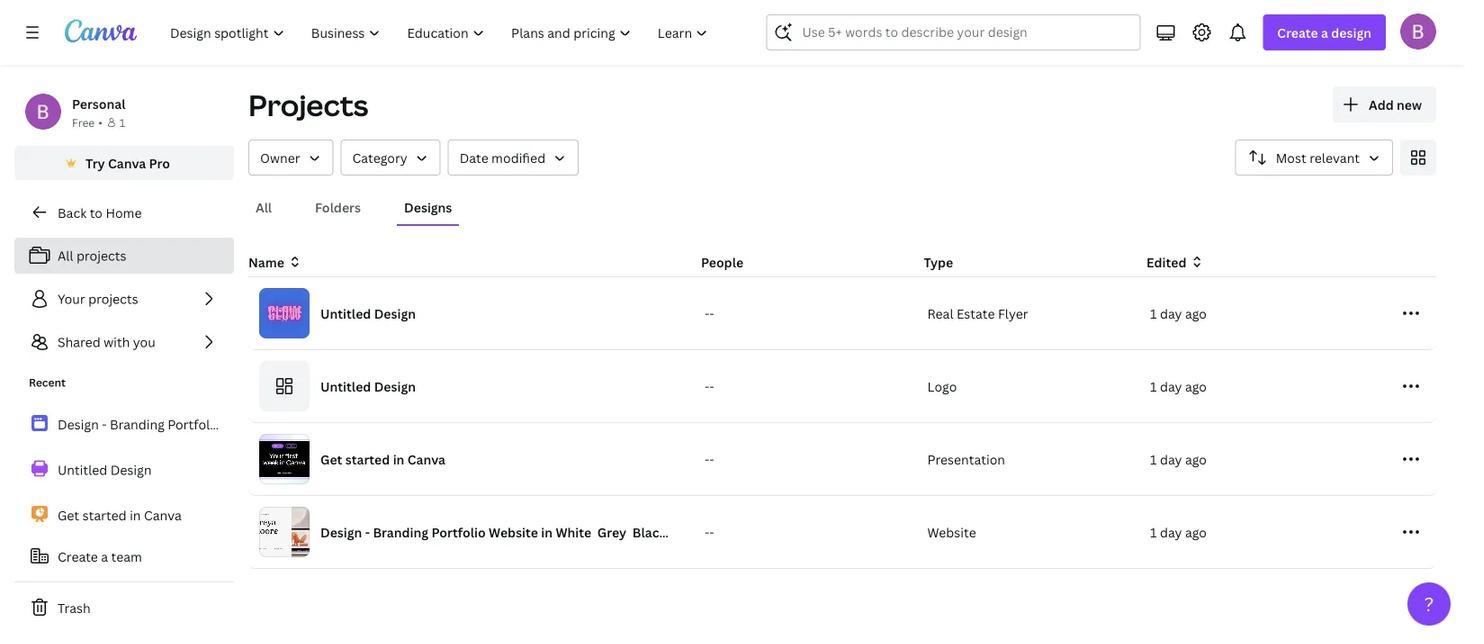 Task type: locate. For each thing, give the bounding box(es) containing it.
2 -- from the top
[[705, 378, 714, 395]]

None search field
[[767, 14, 1141, 50]]

0 vertical spatial projects
[[76, 247, 126, 264]]

projects down back to home
[[76, 247, 126, 264]]

0 vertical spatial untitled
[[320, 305, 371, 322]]

projects for your projects
[[88, 290, 138, 307]]

1 1 day ago from the top
[[1151, 305, 1207, 322]]

all
[[256, 199, 272, 216], [58, 247, 73, 264]]

1 -- from the top
[[705, 305, 714, 322]]

classic
[[706, 524, 749, 541]]

projects for all projects
[[76, 247, 126, 264]]

white
[[556, 524, 592, 541]]

0 vertical spatial started
[[345, 451, 390, 468]]

name
[[248, 253, 284, 271]]

1 day ago
[[1151, 305, 1207, 322], [1151, 378, 1207, 395], [1151, 451, 1207, 468], [1151, 524, 1207, 541]]

0 vertical spatial create
[[1278, 24, 1319, 41]]

edited button
[[1147, 252, 1355, 272]]

presentation
[[928, 451, 1006, 468]]

in up team
[[130, 507, 141, 524]]

1 horizontal spatial started
[[345, 451, 390, 468]]

day for website
[[1160, 524, 1182, 541]]

0 vertical spatial untitled design
[[320, 305, 416, 322]]

a inside dropdown button
[[1322, 24, 1329, 41]]

1 horizontal spatial get
[[320, 451, 342, 468]]

all button
[[248, 190, 279, 224]]

0 vertical spatial all
[[256, 199, 272, 216]]

0 horizontal spatial website
[[489, 524, 538, 541]]

1 day ago for real estate flyer
[[1151, 305, 1207, 322]]

designs
[[404, 199, 452, 216]]

1 vertical spatial all
[[58, 247, 73, 264]]

untitled
[[320, 305, 371, 322], [320, 378, 371, 395], [58, 461, 107, 478]]

most relevant
[[1276, 149, 1360, 166]]

most
[[1276, 149, 1307, 166]]

started up branding
[[345, 451, 390, 468]]

4 1 day ago from the top
[[1151, 524, 1207, 541]]

1 day ago for presentation
[[1151, 451, 1207, 468]]

grey
[[598, 524, 627, 541]]

list containing all projects
[[14, 238, 234, 360]]

-- for presentation
[[705, 451, 714, 468]]

day for real estate flyer
[[1160, 305, 1182, 322]]

? button
[[1408, 582, 1451, 626]]

in
[[393, 451, 405, 468], [130, 507, 141, 524], [541, 524, 553, 541]]

0 vertical spatial canva
[[108, 154, 146, 172]]

1 day from the top
[[1160, 305, 1182, 322]]

folders
[[315, 199, 361, 216]]

0 horizontal spatial all
[[58, 247, 73, 264]]

1 for website
[[1151, 524, 1157, 541]]

create for create a team
[[58, 548, 98, 565]]

get
[[320, 451, 342, 468], [58, 507, 79, 524]]

free •
[[72, 115, 103, 130]]

1 vertical spatial a
[[101, 548, 108, 565]]

projects right the your
[[88, 290, 138, 307]]

ago for website
[[1186, 524, 1207, 541]]

1 horizontal spatial get started in canva
[[320, 451, 446, 468]]

day
[[1160, 305, 1182, 322], [1160, 378, 1182, 395], [1160, 451, 1182, 468], [1160, 524, 1182, 541]]

create a team button
[[14, 538, 234, 574]]

1
[[120, 115, 125, 130], [1151, 305, 1157, 322], [1151, 378, 1157, 395], [1151, 451, 1157, 468], [1151, 524, 1157, 541]]

create inside dropdown button
[[1278, 24, 1319, 41]]

1 horizontal spatial create
[[1278, 24, 1319, 41]]

0 horizontal spatial started
[[82, 507, 127, 524]]

add
[[1369, 96, 1394, 113]]

list
[[14, 238, 234, 360], [14, 405, 234, 534]]

create inside button
[[58, 548, 98, 565]]

try canva pro
[[86, 154, 170, 172]]

real
[[928, 305, 954, 322]]

0 horizontal spatial get started in canva
[[58, 507, 182, 524]]

ago
[[1186, 305, 1207, 322], [1186, 378, 1207, 395], [1186, 451, 1207, 468], [1186, 524, 1207, 541]]

started up "create a team"
[[82, 507, 127, 524]]

add new
[[1369, 96, 1422, 113]]

day for presentation
[[1160, 451, 1182, 468]]

flyer
[[998, 305, 1029, 322]]

1 vertical spatial create
[[58, 548, 98, 565]]

shared with you link
[[14, 324, 234, 360]]

you
[[133, 334, 156, 351]]

2 1 day ago from the top
[[1151, 378, 1207, 395]]

bob builder image
[[1401, 13, 1437, 49]]

3 -- from the top
[[705, 451, 714, 468]]

design - branding portfolio website in white  grey  black  light classic minimal style
[[320, 524, 836, 541]]

in left white
[[541, 524, 553, 541]]

ago for logo
[[1186, 378, 1207, 395]]

2 list from the top
[[14, 405, 234, 534]]

style
[[804, 524, 836, 541]]

-- for website
[[705, 524, 714, 541]]

untitled design for logo
[[320, 378, 416, 395]]

1 horizontal spatial a
[[1322, 24, 1329, 41]]

website down presentation
[[928, 524, 977, 541]]

4 -- from the top
[[705, 524, 714, 541]]

1 list from the top
[[14, 238, 234, 360]]

in up branding
[[393, 451, 405, 468]]

a inside button
[[101, 548, 108, 565]]

untitled design
[[320, 305, 416, 322], [320, 378, 416, 395], [58, 461, 152, 478]]

0 vertical spatial a
[[1322, 24, 1329, 41]]

estate
[[957, 305, 995, 322]]

canva inside list
[[144, 507, 182, 524]]

0 horizontal spatial a
[[101, 548, 108, 565]]

projects
[[76, 247, 126, 264], [88, 290, 138, 307]]

create
[[1278, 24, 1319, 41], [58, 548, 98, 565]]

folders button
[[308, 190, 368, 224]]

3 1 day ago from the top
[[1151, 451, 1207, 468]]

4 ago from the top
[[1186, 524, 1207, 541]]

a left team
[[101, 548, 108, 565]]

3 ago from the top
[[1186, 451, 1207, 468]]

get started in canva
[[320, 451, 446, 468], [58, 507, 182, 524]]

team
[[111, 548, 142, 565]]

design
[[374, 305, 416, 322], [374, 378, 416, 395], [110, 461, 152, 478], [320, 524, 362, 541]]

try canva pro button
[[14, 146, 234, 180]]

--
[[705, 305, 714, 322], [705, 378, 714, 395], [705, 451, 714, 468], [705, 524, 714, 541]]

3 day from the top
[[1160, 451, 1182, 468]]

0 vertical spatial list
[[14, 238, 234, 360]]

design inside untitled design link
[[110, 461, 152, 478]]

canva up the 'create a team' button
[[144, 507, 182, 524]]

1 day ago for logo
[[1151, 378, 1207, 395]]

shared
[[58, 334, 101, 351]]

date modified
[[460, 149, 546, 166]]

minimal
[[752, 524, 801, 541]]

0 horizontal spatial get
[[58, 507, 79, 524]]

a left design
[[1322, 24, 1329, 41]]

website right the "portfolio" in the bottom of the page
[[489, 524, 538, 541]]

back to home link
[[14, 194, 234, 230]]

all inside all projects link
[[58, 247, 73, 264]]

1 vertical spatial started
[[82, 507, 127, 524]]

pro
[[149, 154, 170, 172]]

get started in canva up branding
[[320, 451, 446, 468]]

1 horizontal spatial all
[[256, 199, 272, 216]]

back
[[58, 204, 87, 221]]

Category button
[[341, 140, 441, 176]]

2 vertical spatial untitled
[[58, 461, 107, 478]]

get started in canva up the 'create a team' button
[[58, 507, 182, 524]]

0 horizontal spatial create
[[58, 548, 98, 565]]

trash link
[[14, 590, 234, 626]]

2 vertical spatial canva
[[144, 507, 182, 524]]

1 vertical spatial projects
[[88, 290, 138, 307]]

canva right try
[[108, 154, 146, 172]]

1 ago from the top
[[1186, 305, 1207, 322]]

portfolio
[[432, 524, 486, 541]]

canva up branding
[[408, 451, 446, 468]]

2 ago from the top
[[1186, 378, 1207, 395]]

create a team
[[58, 548, 142, 565]]

all inside all button
[[256, 199, 272, 216]]

2 day from the top
[[1160, 378, 1182, 395]]

ago for presentation
[[1186, 451, 1207, 468]]

people
[[701, 253, 744, 271]]

designs button
[[397, 190, 459, 224]]

back to home
[[58, 204, 142, 221]]

create left design
[[1278, 24, 1319, 41]]

1 vertical spatial untitled design
[[320, 378, 416, 395]]

1 vertical spatial get
[[58, 507, 79, 524]]

canva
[[108, 154, 146, 172], [408, 451, 446, 468], [144, 507, 182, 524]]

real estate flyer
[[928, 305, 1029, 322]]

list containing untitled design
[[14, 405, 234, 534]]

4 day from the top
[[1160, 524, 1182, 541]]

all projects link
[[14, 238, 234, 274]]

1 horizontal spatial website
[[928, 524, 977, 541]]

a
[[1322, 24, 1329, 41], [101, 548, 108, 565]]

design
[[1332, 24, 1372, 41]]

untitled design for real estate flyer
[[320, 305, 416, 322]]

modified
[[492, 149, 546, 166]]

0 vertical spatial get
[[320, 451, 342, 468]]

-
[[705, 305, 710, 322], [710, 305, 714, 322], [705, 378, 710, 395], [710, 378, 714, 395], [705, 451, 710, 468], [710, 451, 714, 468], [365, 524, 370, 541], [705, 524, 710, 541], [710, 524, 714, 541]]

started
[[345, 451, 390, 468], [82, 507, 127, 524]]

1 day ago for website
[[1151, 524, 1207, 541]]

all up the your
[[58, 247, 73, 264]]

website
[[489, 524, 538, 541], [928, 524, 977, 541]]

1 vertical spatial untitled
[[320, 378, 371, 395]]

1 vertical spatial list
[[14, 405, 234, 534]]

top level navigation element
[[158, 14, 723, 50]]

create left team
[[58, 548, 98, 565]]

date
[[460, 149, 489, 166]]

0 horizontal spatial in
[[130, 507, 141, 524]]

recent
[[29, 375, 66, 390]]

get started in canva link
[[14, 496, 234, 534]]

all down owner
[[256, 199, 272, 216]]



Task type: vqa. For each thing, say whether or not it's contained in the screenshot.
Create associated with Create a design
yes



Task type: describe. For each thing, give the bounding box(es) containing it.
2 horizontal spatial in
[[541, 524, 553, 541]]

all for all projects
[[58, 247, 73, 264]]

edited
[[1147, 253, 1187, 271]]

-- for real estate flyer
[[705, 305, 714, 322]]

create for create a design
[[1278, 24, 1319, 41]]

1 for presentation
[[1151, 451, 1157, 468]]

?
[[1425, 591, 1435, 617]]

canva inside button
[[108, 154, 146, 172]]

2 website from the left
[[928, 524, 977, 541]]

new
[[1397, 96, 1422, 113]]

1 horizontal spatial in
[[393, 451, 405, 468]]

1 vertical spatial canva
[[408, 451, 446, 468]]

create a design
[[1278, 24, 1372, 41]]

-- for logo
[[705, 378, 714, 395]]

logo
[[928, 378, 957, 395]]

name button
[[248, 252, 302, 272]]

trash
[[58, 599, 91, 616]]

shared with you
[[58, 334, 156, 351]]

relevant
[[1310, 149, 1360, 166]]

untitled design link
[[14, 451, 234, 489]]

create a design button
[[1263, 14, 1386, 50]]

add new button
[[1333, 86, 1437, 122]]

your
[[58, 290, 85, 307]]

owner
[[260, 149, 300, 166]]

to
[[90, 204, 103, 221]]

category
[[352, 149, 408, 166]]

Sort by button
[[1236, 140, 1394, 176]]

1 website from the left
[[489, 524, 538, 541]]

a for team
[[101, 548, 108, 565]]

a for design
[[1322, 24, 1329, 41]]

try
[[86, 154, 105, 172]]

1 for real estate flyer
[[1151, 305, 1157, 322]]

all for all
[[256, 199, 272, 216]]

get inside list
[[58, 507, 79, 524]]

•
[[98, 115, 103, 130]]

home
[[106, 204, 142, 221]]

Search search field
[[803, 15, 1105, 50]]

ago for real estate flyer
[[1186, 305, 1207, 322]]

your projects link
[[14, 281, 234, 317]]

untitled for real estate flyer
[[320, 305, 371, 322]]

1 for logo
[[1151, 378, 1157, 395]]

2 vertical spatial untitled design
[[58, 461, 152, 478]]

type
[[924, 253, 953, 271]]

all projects
[[58, 247, 126, 264]]

light
[[672, 524, 703, 541]]

personal
[[72, 95, 126, 112]]

day for logo
[[1160, 378, 1182, 395]]

free
[[72, 115, 95, 130]]

started inside get started in canva link
[[82, 507, 127, 524]]

projects
[[248, 86, 369, 125]]

0 vertical spatial get started in canva
[[320, 451, 446, 468]]

Date modified button
[[448, 140, 579, 176]]

with
[[104, 334, 130, 351]]

untitled inside list
[[58, 461, 107, 478]]

1 vertical spatial get started in canva
[[58, 507, 182, 524]]

untitled for logo
[[320, 378, 371, 395]]

black
[[633, 524, 666, 541]]

your projects
[[58, 290, 138, 307]]

Owner button
[[248, 140, 334, 176]]

branding
[[373, 524, 429, 541]]



